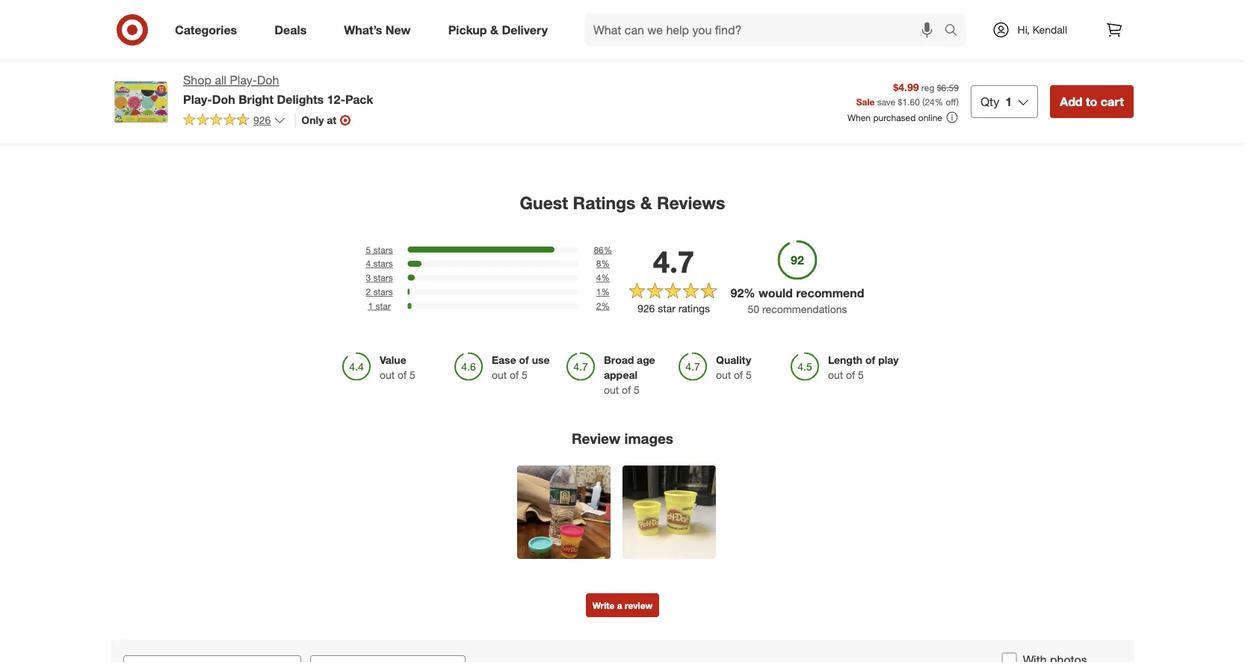 Task type: describe. For each thing, give the bounding box(es) containing it.
length of play out of 5
[[828, 353, 899, 381]]

of inside 'quality out of 5'
[[734, 368, 743, 381]]

planet
[[612, 50, 641, 63]]

at
[[327, 114, 337, 127]]

a
[[617, 600, 622, 611]]

scoop inside "$14.99 crazy aaron's land of dough planet earth with scoop"
[[578, 63, 609, 76]]

reg for $22.49
[[730, 37, 743, 48]]

(
[[923, 96, 925, 107]]

of down ease
[[510, 368, 519, 381]]

dough for over
[[425, 50, 456, 63]]

0 vertical spatial play-
[[230, 73, 257, 87]]

0 horizontal spatial play-
[[183, 92, 212, 106]]

pack
[[345, 92, 373, 106]]

mirror
[[151, 61, 179, 74]]

0 horizontal spatial 3
[[366, 272, 371, 283]]

in-
[[1116, 61, 1129, 74]]

cart
[[1101, 94, 1124, 109]]

hi, kendall
[[1018, 23, 1067, 36]]

5 inside 'quality out of 5'
[[746, 368, 752, 381]]

8
[[596, 258, 601, 269]]

over
[[459, 50, 482, 63]]

aaron's for galaxy
[[303, 37, 338, 50]]

$14.99 crazy aaron's land of dough over the rainbow with scoop
[[425, 24, 543, 76]]

% for 2
[[601, 300, 610, 311]]

aaron's for over
[[455, 37, 491, 50]]

sale for $
[[856, 96, 875, 107]]

5 inside ease of use out of 5
[[522, 368, 528, 381]]

1.60
[[903, 96, 920, 107]]

guest review image 2 of 2, zoom in image
[[623, 466, 716, 559]]

-
[[905, 63, 909, 76]]

$22.49
[[730, 24, 762, 37]]

workstation
[[1082, 74, 1138, 87]]

pickup & delivery link
[[436, 13, 567, 46]]

8 %
[[596, 258, 610, 269]]

50
[[748, 302, 760, 315]]

crazy inside the crazy aaron's land of dough secondary small cup - 3 ct sponsored
[[883, 37, 910, 50]]

$9.99
[[273, 24, 298, 37]]

3 inside the crazy aaron's land of dough secondary small cup - 3 ct sponsored
[[912, 63, 918, 76]]

12-
[[327, 92, 345, 106]]

4.7
[[653, 243, 695, 280]]

write
[[593, 600, 615, 611]]

out for broad age appeal
[[604, 383, 619, 396]]

sculpting
[[1035, 74, 1079, 87]]

4 for 4 %
[[596, 272, 601, 283]]

1 %
[[596, 286, 610, 297]]

write a review button
[[586, 594, 659, 617]]

delivery
[[502, 22, 548, 37]]

24
[[925, 96, 935, 107]]

review images
[[572, 430, 674, 447]]

of inside the crazy aaron's land of dough secondary small cup - 3 ct sponsored
[[977, 37, 986, 50]]

of left use
[[519, 353, 529, 366]]

land for planet
[[646, 37, 669, 50]]

vanity
[[120, 61, 148, 74]]

926 for 926 star ratings
[[638, 302, 655, 315]]

wheel
[[1035, 61, 1065, 74]]

& inside pickup & delivery link
[[490, 22, 499, 37]]

star for 1
[[376, 300, 391, 311]]

$29.99 inside $22.49 reg $29.99 sale fao schwarz ultimate makeup kit
[[746, 37, 773, 48]]

4 for 4 stars
[[366, 258, 371, 269]]

of inside broad age appeal out of 5
[[622, 383, 631, 396]]

$14.99 crazy aaron's land of dough planet earth with scoop
[[578, 24, 692, 76]]

crazy aaron's land of dough planet earth with scoop image
[[578, 0, 700, 15]]

review
[[625, 600, 653, 611]]

categories link
[[162, 13, 256, 46]]

deals
[[275, 22, 307, 37]]

only
[[302, 114, 324, 127]]

rainbow
[[502, 50, 543, 63]]

images
[[625, 430, 674, 447]]

reg for $4.99
[[922, 82, 935, 93]]

schwarz pottery
[[1058, 48, 1135, 61]]

with inside $14.99 crazy aaron's land of dough over the rainbow with scoop
[[425, 63, 445, 76]]

makeup inside the $29.99 reg $39.99 fao schwarz makeup vanity mirror set sponsored
[[186, 48, 224, 61]]

scoop inside $14.99 crazy aaron's land of dough over the rainbow with scoop
[[448, 63, 478, 76]]

ease of use out of 5
[[492, 353, 550, 381]]

pickup
[[448, 22, 487, 37]]

one
[[1129, 61, 1148, 74]]

reg for $29.99
[[120, 37, 133, 48]]

all-
[[1101, 61, 1116, 74]]

guest ratings & reviews
[[520, 192, 725, 213]]

image of play-doh bright delights 12-pack image
[[111, 72, 171, 132]]

aaron's inside the crazy aaron's land of dough secondary small cup - 3 ct sponsored
[[913, 37, 948, 50]]

)
[[957, 96, 959, 107]]

makeup inside $22.49 reg $29.99 sale fao schwarz ultimate makeup kit
[[730, 61, 768, 74]]

92
[[731, 286, 744, 300]]

1 star
[[368, 300, 391, 311]]

set
[[182, 61, 198, 74]]

small
[[971, 50, 996, 63]]

reviews
[[657, 192, 725, 213]]

86 %
[[594, 244, 612, 255]]

studio
[[1068, 61, 1098, 74]]

sponsored inside '$9.99 crazy aaron's land of dough galaxy sponsored'
[[273, 63, 317, 74]]

recommendations
[[762, 302, 847, 315]]

bright
[[239, 92, 274, 106]]

what's new link
[[331, 13, 430, 46]]

ultimate
[[796, 48, 835, 61]]

pickup & delivery
[[448, 22, 548, 37]]

length
[[828, 353, 863, 366]]

star for 926
[[658, 302, 676, 315]]

5 stars
[[366, 244, 393, 255]]

use
[[532, 353, 550, 366]]

of left play
[[866, 353, 876, 366]]

dough for planet
[[578, 50, 609, 63]]

sponsored inside the $29.99 reg $39.99 fao schwarz makeup vanity mirror set sponsored
[[120, 74, 165, 85]]

sale for schwarz
[[775, 37, 793, 48]]

review
[[572, 430, 621, 447]]

ratings
[[679, 302, 710, 315]]

kendall
[[1033, 23, 1067, 36]]

purchased
[[873, 112, 916, 123]]

with inside "$14.99 crazy aaron's land of dough planet earth with scoop"
[[672, 50, 692, 63]]

add to cart button
[[1050, 85, 1134, 118]]

fao inside $22.49 reg $29.99 sale fao schwarz ultimate makeup kit
[[730, 48, 750, 61]]

$9.99 crazy aaron's land of dough galaxy sponsored
[[273, 24, 376, 74]]

86
[[594, 244, 604, 255]]

crazy aaron's land of dough secondary small cup - 3 ct sponsored
[[883, 37, 996, 87]]

earth
[[644, 50, 669, 63]]

sponsored up add on the top right
[[1035, 74, 1080, 85]]

out inside 'quality out of 5'
[[716, 368, 731, 381]]



Task type: vqa. For each thing, say whether or not it's contained in the screenshot.
Afro
no



Task type: locate. For each thing, give the bounding box(es) containing it.
reg up 24
[[922, 82, 935, 93]]

0 vertical spatial doh
[[257, 73, 279, 87]]

$14.99 right "new"
[[425, 24, 457, 37]]

sponsored down "$39.99"
[[120, 74, 165, 85]]

fao schwarz pottery wheel studio all-in-one sculpting workstation
[[1035, 48, 1148, 87]]

$29.99
[[120, 24, 152, 37], [746, 37, 773, 48]]

$29.99 reg $39.99 fao schwarz makeup vanity mirror set sponsored
[[120, 24, 224, 85]]

0 horizontal spatial 4
[[366, 258, 371, 269]]

value out of 5
[[380, 353, 416, 381]]

fao down $37.49
[[1035, 48, 1055, 61]]

makeup left kit
[[730, 61, 768, 74]]

out inside broad age appeal out of 5
[[604, 383, 619, 396]]

0 vertical spatial 926
[[253, 114, 271, 127]]

1 vertical spatial doh
[[212, 92, 235, 106]]

would
[[759, 286, 793, 300]]

$39.99
[[136, 37, 163, 48]]

of left "new"
[[367, 37, 376, 50]]

1 down 2 stars
[[368, 300, 373, 311]]

2 %
[[596, 300, 610, 311]]

of inside '$9.99 crazy aaron's land of dough galaxy sponsored'
[[367, 37, 376, 50]]

play- down "shop"
[[183, 92, 212, 106]]

0 vertical spatial 1
[[1006, 94, 1012, 109]]

0 horizontal spatial $29.99
[[120, 24, 152, 37]]

dough left ct
[[883, 50, 914, 63]]

0 vertical spatial &
[[490, 22, 499, 37]]

crazy up cup
[[883, 37, 910, 50]]

stars for 3 stars
[[373, 272, 393, 283]]

what's new
[[344, 22, 411, 37]]

fao down $22.49
[[730, 48, 750, 61]]

3 fao from the left
[[1035, 48, 1055, 61]]

0 horizontal spatial star
[[376, 300, 391, 311]]

3 stars from the top
[[373, 272, 393, 283]]

% for 86
[[604, 244, 612, 255]]

$4.99 reg $6.59 sale save $ 1.60 ( 24 % off )
[[856, 80, 959, 107]]

926 down bright
[[253, 114, 271, 127]]

0 horizontal spatial sale
[[775, 37, 793, 48]]

dough down $9.99
[[273, 50, 304, 63]]

4 crazy from the left
[[883, 37, 910, 50]]

1 vertical spatial play-
[[183, 92, 212, 106]]

% down 8 %
[[601, 272, 610, 283]]

dough inside '$9.99 crazy aaron's land of dough galaxy sponsored'
[[273, 50, 304, 63]]

crazy
[[273, 37, 300, 50], [425, 37, 452, 50], [578, 37, 605, 50], [883, 37, 910, 50]]

of
[[367, 37, 376, 50], [520, 37, 529, 50], [672, 37, 681, 50], [977, 37, 986, 50], [519, 353, 529, 366], [866, 353, 876, 366], [398, 368, 407, 381], [510, 368, 519, 381], [734, 368, 743, 381], [846, 368, 855, 381], [622, 383, 631, 396]]

1 up the 2 %
[[596, 286, 601, 297]]

3 dough from the left
[[578, 50, 609, 63]]

stars for 2 stars
[[373, 286, 393, 297]]

1 aaron's from the left
[[303, 37, 338, 50]]

reg inside $22.49 reg $29.99 sale fao schwarz ultimate makeup kit
[[730, 37, 743, 48]]

stars down '5 stars'
[[373, 258, 393, 269]]

sale up when
[[856, 96, 875, 107]]

5 inside length of play out of 5
[[858, 368, 864, 381]]

secondary
[[917, 50, 968, 63]]

sale
[[775, 37, 793, 48], [856, 96, 875, 107]]

sponsored up $
[[883, 76, 927, 87]]

crazy for galaxy
[[273, 37, 300, 50]]

1 horizontal spatial 4
[[596, 272, 601, 283]]

crazy for over
[[425, 37, 452, 50]]

crazy inside "$14.99 crazy aaron's land of dough planet earth with scoop"
[[578, 37, 605, 50]]

quality
[[716, 353, 751, 366]]

% for 1
[[601, 286, 610, 297]]

sale up kit
[[775, 37, 793, 48]]

1 vertical spatial 3
[[366, 272, 371, 283]]

& right ratings
[[640, 192, 652, 213]]

land inside "$14.99 crazy aaron's land of dough planet earth with scoop"
[[646, 37, 669, 50]]

4 down 8
[[596, 272, 601, 283]]

schwarz inside the $29.99 reg $39.99 fao schwarz makeup vanity mirror set sponsored
[[143, 48, 183, 61]]

2 aaron's from the left
[[455, 37, 491, 50]]

dough for galaxy
[[273, 50, 304, 63]]

deals link
[[262, 13, 325, 46]]

makeup down categories
[[186, 48, 224, 61]]

play
[[878, 353, 899, 366]]

1 vertical spatial 4
[[596, 272, 601, 283]]

1 fao from the left
[[120, 48, 140, 61]]

1 dough from the left
[[273, 50, 304, 63]]

% up the 2 %
[[601, 286, 610, 297]]

land inside $14.99 crazy aaron's land of dough over the rainbow with scoop
[[493, 37, 517, 50]]

of right the
[[520, 37, 529, 50]]

5
[[366, 244, 371, 255], [410, 368, 416, 381], [522, 368, 528, 381], [746, 368, 752, 381], [858, 368, 864, 381], [634, 383, 640, 396]]

0 horizontal spatial 926
[[253, 114, 271, 127]]

recommend
[[796, 286, 865, 300]]

What can we help you find? suggestions appear below search field
[[585, 13, 948, 46]]

2 dough from the left
[[425, 50, 456, 63]]

2 for 2 stars
[[366, 286, 371, 297]]

galaxy
[[307, 50, 339, 63]]

$29.99 inside the $29.99 reg $39.99 fao schwarz makeup vanity mirror set sponsored
[[120, 24, 152, 37]]

0 vertical spatial sale
[[775, 37, 793, 48]]

of down value
[[398, 368, 407, 381]]

3 aaron's from the left
[[608, 37, 643, 50]]

2 land from the left
[[493, 37, 517, 50]]

when purchased online
[[848, 112, 943, 123]]

% up 50
[[744, 286, 755, 300]]

of inside "$14.99 crazy aaron's land of dough planet earth with scoop"
[[672, 37, 681, 50]]

%
[[935, 96, 943, 107], [604, 244, 612, 255], [601, 258, 610, 269], [601, 272, 610, 283], [744, 286, 755, 300], [601, 286, 610, 297], [601, 300, 610, 311]]

1 horizontal spatial $14.99
[[578, 24, 609, 37]]

with
[[672, 50, 692, 63], [425, 63, 445, 76]]

out inside value out of 5
[[380, 368, 395, 381]]

$14.99 inside $14.99 crazy aaron's land of dough over the rainbow with scoop
[[425, 24, 457, 37]]

4 stars from the top
[[373, 286, 393, 297]]

% up 8 %
[[604, 244, 612, 255]]

ease
[[492, 353, 516, 366]]

sale inside $22.49 reg $29.99 sale fao schwarz ultimate makeup kit
[[775, 37, 793, 48]]

dough inside the crazy aaron's land of dough secondary small cup - 3 ct sponsored
[[883, 50, 914, 63]]

5 inside broad age appeal out of 5
[[634, 383, 640, 396]]

4 dough from the left
[[883, 50, 914, 63]]

% for 8
[[601, 258, 610, 269]]

0 horizontal spatial makeup
[[186, 48, 224, 61]]

$6.59
[[937, 82, 959, 93]]

aaron's inside '$9.99 crazy aaron's land of dough galaxy sponsored'
[[303, 37, 338, 50]]

1 horizontal spatial makeup
[[730, 61, 768, 74]]

play-
[[230, 73, 257, 87], [183, 92, 212, 106]]

2 up 1 star
[[366, 286, 371, 297]]

scoop left the
[[448, 63, 478, 76]]

2 for 2 %
[[596, 300, 601, 311]]

land inside '$9.99 crazy aaron's land of dough galaxy sponsored'
[[341, 37, 364, 50]]

stars up 4 stars
[[373, 244, 393, 255]]

stars for 4 stars
[[373, 258, 393, 269]]

search button
[[938, 13, 974, 49]]

1 vertical spatial &
[[640, 192, 652, 213]]

0 horizontal spatial &
[[490, 22, 499, 37]]

1 horizontal spatial 3
[[912, 63, 918, 76]]

dough inside "$14.99 crazy aaron's land of dough planet earth with scoop"
[[578, 50, 609, 63]]

1 right 'qty' at the right top of page
[[1006, 94, 1012, 109]]

with left over
[[425, 63, 445, 76]]

1 vertical spatial 1
[[596, 286, 601, 297]]

3 crazy from the left
[[578, 37, 605, 50]]

crazy inside '$9.99 crazy aaron's land of dough galaxy sponsored'
[[273, 37, 300, 50]]

2 horizontal spatial reg
[[922, 82, 935, 93]]

crazy left galaxy
[[273, 37, 300, 50]]

aaron's for planet
[[608, 37, 643, 50]]

out for ease of use
[[492, 368, 507, 381]]

dough
[[273, 50, 304, 63], [425, 50, 456, 63], [578, 50, 609, 63], [883, 50, 914, 63]]

2 down 1 %
[[596, 300, 601, 311]]

makeup
[[186, 48, 224, 61], [730, 61, 768, 74]]

1 $14.99 from the left
[[425, 24, 457, 37]]

aaron's inside $14.99 crazy aaron's land of dough over the rainbow with scoop
[[455, 37, 491, 50]]

star down 2 stars
[[376, 300, 391, 311]]

2
[[366, 286, 371, 297], [596, 300, 601, 311]]

crazy inside $14.99 crazy aaron's land of dough over the rainbow with scoop
[[425, 37, 452, 50]]

2 vertical spatial 1
[[368, 300, 373, 311]]

&
[[490, 22, 499, 37], [640, 192, 652, 213]]

the
[[484, 50, 499, 63]]

4 stars
[[366, 258, 393, 269]]

$14.99 for $14.99 crazy aaron's land of dough planet earth with scoop
[[578, 24, 609, 37]]

1 schwarz from the left
[[143, 48, 183, 61]]

2 horizontal spatial 1
[[1006, 94, 1012, 109]]

off
[[946, 96, 957, 107]]

fao
[[120, 48, 140, 61], [730, 48, 750, 61], [1035, 48, 1055, 61]]

play- up bright
[[230, 73, 257, 87]]

qty
[[981, 94, 1000, 109]]

% for 4
[[601, 272, 610, 283]]

shop
[[183, 73, 212, 87]]

4 land from the left
[[951, 37, 974, 50]]

land for galaxy
[[341, 37, 364, 50]]

1 horizontal spatial reg
[[730, 37, 743, 48]]

qty 1
[[981, 94, 1012, 109]]

$
[[898, 96, 903, 107]]

ct
[[921, 63, 930, 76]]

sponsored inside the crazy aaron's land of dough secondary small cup - 3 ct sponsored
[[883, 76, 927, 87]]

0 horizontal spatial fao
[[120, 48, 140, 61]]

3 land from the left
[[646, 37, 669, 50]]

2 horizontal spatial fao
[[1035, 48, 1055, 61]]

out for length of play
[[828, 368, 843, 381]]

crazy left planet
[[578, 37, 605, 50]]

& right pickup
[[490, 22, 499, 37]]

$14.99 down crazy aaron's land of dough planet earth with scoop image
[[578, 24, 609, 37]]

schwarz inside $22.49 reg $29.99 sale fao schwarz ultimate makeup kit
[[753, 48, 793, 61]]

1 horizontal spatial fao
[[730, 48, 750, 61]]

of down appeal at the bottom of the page
[[622, 383, 631, 396]]

With photos checkbox
[[1002, 653, 1017, 662]]

dough left over
[[425, 50, 456, 63]]

% inside $4.99 reg $6.59 sale save $ 1.60 ( 24 % off )
[[935, 96, 943, 107]]

of right earth
[[672, 37, 681, 50]]

1 scoop from the left
[[448, 63, 478, 76]]

kit
[[771, 61, 783, 74]]

dough left planet
[[578, 50, 609, 63]]

1 horizontal spatial &
[[640, 192, 652, 213]]

% for 92
[[744, 286, 755, 300]]

all
[[215, 73, 227, 87]]

926 star ratings
[[638, 302, 710, 315]]

926 for 926
[[253, 114, 271, 127]]

of inside $14.99 crazy aaron's land of dough over the rainbow with scoop
[[520, 37, 529, 50]]

aaron's inside "$14.99 crazy aaron's land of dough planet earth with scoop"
[[608, 37, 643, 50]]

reg inside $4.99 reg $6.59 sale save $ 1.60 ( 24 % off )
[[922, 82, 935, 93]]

quality out of 5
[[716, 353, 752, 381]]

0 horizontal spatial doh
[[212, 92, 235, 106]]

of right search button
[[977, 37, 986, 50]]

of down length
[[846, 368, 855, 381]]

doh
[[257, 73, 279, 87], [212, 92, 235, 106]]

doh down all
[[212, 92, 235, 106]]

2 scoop from the left
[[578, 63, 609, 76]]

0 vertical spatial 4
[[366, 258, 371, 269]]

star
[[376, 300, 391, 311], [658, 302, 676, 315]]

cup
[[883, 63, 902, 76]]

fao inside fao schwarz pottery wheel studio all-in-one sculpting workstation
[[1035, 48, 1055, 61]]

1 horizontal spatial star
[[658, 302, 676, 315]]

0 horizontal spatial schwarz
[[143, 48, 183, 61]]

crazy left over
[[425, 37, 452, 50]]

fao left mirror
[[120, 48, 140, 61]]

dough inside $14.99 crazy aaron's land of dough over the rainbow with scoop
[[425, 50, 456, 63]]

1 horizontal spatial 926
[[638, 302, 655, 315]]

fao schwarz makeup vanity mirror set image
[[120, 0, 243, 15]]

92 % would recommend 50 recommendations
[[731, 286, 865, 315]]

reg inside the $29.99 reg $39.99 fao schwarz makeup vanity mirror set sponsored
[[120, 37, 133, 48]]

sponsored up delights
[[273, 63, 317, 74]]

0 horizontal spatial $14.99
[[425, 24, 457, 37]]

fao inside the $29.99 reg $39.99 fao schwarz makeup vanity mirror set sponsored
[[120, 48, 140, 61]]

% inside the 92 % would recommend 50 recommendations
[[744, 286, 755, 300]]

crazy for planet
[[578, 37, 605, 50]]

1 stars from the top
[[373, 244, 393, 255]]

3 stars
[[366, 272, 393, 283]]

0 horizontal spatial scoop
[[448, 63, 478, 76]]

online
[[919, 112, 943, 123]]

of down quality
[[734, 368, 743, 381]]

out inside length of play out of 5
[[828, 368, 843, 381]]

of inside value out of 5
[[398, 368, 407, 381]]

$29.99 up kit
[[746, 37, 773, 48]]

1 for %
[[596, 286, 601, 297]]

1 vertical spatial sale
[[856, 96, 875, 107]]

reg left "$39.99"
[[120, 37, 133, 48]]

stars up 1 star
[[373, 286, 393, 297]]

2 fao from the left
[[730, 48, 750, 61]]

stars for 5 stars
[[373, 244, 393, 255]]

aaron's
[[303, 37, 338, 50], [455, 37, 491, 50], [608, 37, 643, 50], [913, 37, 948, 50]]

1 crazy from the left
[[273, 37, 300, 50]]

0 horizontal spatial 2
[[366, 286, 371, 297]]

appeal
[[604, 368, 638, 381]]

out inside ease of use out of 5
[[492, 368, 507, 381]]

$22.49 reg $29.99 sale fao schwarz ultimate makeup kit
[[730, 24, 835, 74]]

0 vertical spatial 2
[[366, 286, 371, 297]]

doh up bright
[[257, 73, 279, 87]]

new
[[386, 22, 411, 37]]

0 horizontal spatial 1
[[368, 300, 373, 311]]

926 link
[[183, 113, 286, 130]]

value
[[380, 353, 406, 366]]

2 stars from the top
[[373, 258, 393, 269]]

out down length
[[828, 368, 843, 381]]

categories
[[175, 22, 237, 37]]

1 horizontal spatial 2
[[596, 300, 601, 311]]

reg
[[120, 37, 133, 48], [730, 37, 743, 48], [922, 82, 935, 93]]

to
[[1086, 94, 1098, 109]]

1 horizontal spatial 1
[[596, 286, 601, 297]]

$29.99 up vanity
[[120, 24, 152, 37]]

guest review image 1 of 2, zoom in image
[[517, 466, 611, 559]]

1 horizontal spatial $29.99
[[746, 37, 773, 48]]

1 vertical spatial 926
[[638, 302, 655, 315]]

% down 86 %
[[601, 258, 610, 269]]

0 vertical spatial 3
[[912, 63, 918, 76]]

1 for star
[[368, 300, 373, 311]]

1 horizontal spatial play-
[[230, 73, 257, 87]]

5 inside value out of 5
[[410, 368, 416, 381]]

0 horizontal spatial with
[[425, 63, 445, 76]]

fao schwarz ultimate makeup kit image
[[730, 0, 853, 15]]

reg down 'fao schwarz ultimate makeup kit' "image"
[[730, 37, 743, 48]]

2 $14.99 from the left
[[578, 24, 609, 37]]

broad
[[604, 353, 634, 366]]

4 down '5 stars'
[[366, 258, 371, 269]]

age
[[637, 353, 655, 366]]

land inside the crazy aaron's land of dough secondary small cup - 3 ct sponsored
[[951, 37, 974, 50]]

out down value
[[380, 368, 395, 381]]

$14.99 for $14.99 crazy aaron's land of dough over the rainbow with scoop
[[425, 24, 457, 37]]

out down ease
[[492, 368, 507, 381]]

land for over
[[493, 37, 517, 50]]

crazy aaron's land of dough secondary small cup - 3 ct image
[[883, 0, 1005, 15]]

926 right the 2 %
[[638, 302, 655, 315]]

sale inside $4.99 reg $6.59 sale save $ 1.60 ( 24 % off )
[[856, 96, 875, 107]]

1 land from the left
[[341, 37, 364, 50]]

4 aaron's from the left
[[913, 37, 948, 50]]

0 horizontal spatial reg
[[120, 37, 133, 48]]

4
[[366, 258, 371, 269], [596, 272, 601, 283]]

$14.99 inside "$14.99 crazy aaron's land of dough planet earth with scoop"
[[578, 24, 609, 37]]

1 horizontal spatial with
[[672, 50, 692, 63]]

1 horizontal spatial doh
[[257, 73, 279, 87]]

1 horizontal spatial sale
[[856, 96, 875, 107]]

1
[[1006, 94, 1012, 109], [596, 286, 601, 297], [368, 300, 373, 311]]

add
[[1060, 94, 1083, 109]]

with right earth
[[672, 50, 692, 63]]

out down appeal at the bottom of the page
[[604, 383, 619, 396]]

star left ratings
[[658, 302, 676, 315]]

2 crazy from the left
[[425, 37, 452, 50]]

out down quality
[[716, 368, 731, 381]]

3 right '-'
[[912, 63, 918, 76]]

% left off
[[935, 96, 943, 107]]

2 schwarz from the left
[[753, 48, 793, 61]]

3 down 4 stars
[[366, 272, 371, 283]]

stars down 4 stars
[[373, 272, 393, 283]]

% down 1 %
[[601, 300, 610, 311]]

1 vertical spatial 2
[[596, 300, 601, 311]]

1 horizontal spatial scoop
[[578, 63, 609, 76]]

scoop left planet
[[578, 63, 609, 76]]

1 horizontal spatial schwarz
[[753, 48, 793, 61]]

stars
[[373, 244, 393, 255], [373, 258, 393, 269], [373, 272, 393, 283], [373, 286, 393, 297]]



